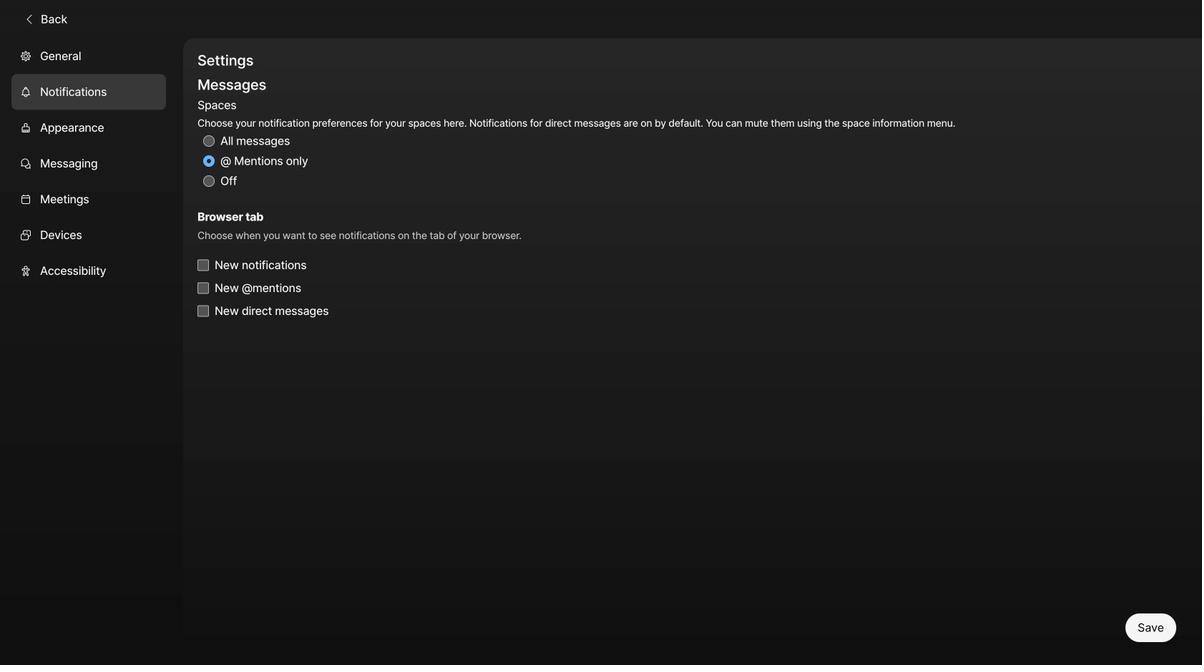 Task type: describe. For each thing, give the bounding box(es) containing it.
appearance tab
[[11, 110, 166, 146]]

accessibility tab
[[11, 253, 166, 289]]

general tab
[[11, 38, 166, 74]]

notifications tab
[[11, 74, 166, 110]]

settings navigation
[[0, 38, 183, 665]]

meetings tab
[[11, 182, 166, 217]]

devices tab
[[11, 217, 166, 253]]

Off radio
[[203, 175, 215, 187]]



Task type: locate. For each thing, give the bounding box(es) containing it.
option group
[[198, 96, 956, 191]]

All messages radio
[[203, 135, 215, 147]]

@ Mentions only radio
[[203, 155, 215, 167]]

messaging tab
[[11, 146, 166, 182]]



Task type: vqa. For each thing, say whether or not it's contained in the screenshot.
list item
no



